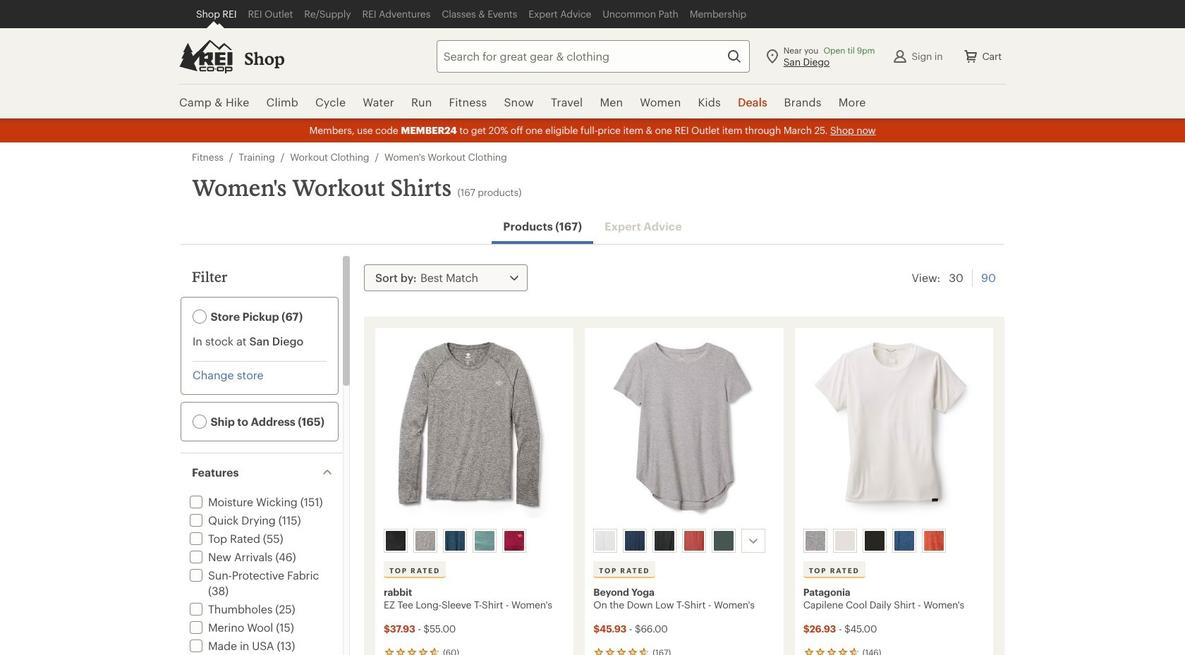 Task type: describe. For each thing, give the bounding box(es) containing it.
oil teal image
[[475, 531, 495, 551]]

3 group from the left
[[801, 526, 987, 556]]

berry rose heather image
[[685, 531, 704, 551]]

rabbit ez tee long-sleeve t-shirt - women's 0 image
[[384, 337, 565, 524]]

black image
[[386, 531, 406, 551]]

Search for great gear & clothing text field
[[437, 40, 750, 72]]

white image
[[835, 531, 855, 551]]

rei co-op, go to rei.com home page image
[[179, 39, 233, 73]]

group for beyond yoga on the down low t-shirt - women's 0 image
[[591, 526, 777, 556]]

viking blue/navy blue x-dye image
[[894, 531, 914, 551]]

vivacious image
[[504, 531, 524, 551]]

darkest night image
[[655, 531, 675, 551]]

expand color swatches image
[[745, 533, 762, 550]]



Task type: locate. For each thing, give the bounding box(es) containing it.
storm heather image
[[714, 531, 734, 551]]

black image
[[865, 531, 885, 551]]

cloud white image
[[596, 531, 616, 551]]

2 horizontal spatial group
[[801, 526, 987, 556]]

shopping cart is empty image
[[963, 48, 980, 65]]

add filter: ship to address (165) image
[[193, 415, 207, 429]]

1 horizontal spatial group
[[591, 526, 777, 556]]

nocturnal navy image
[[625, 531, 645, 551]]

eclipse heather image
[[445, 531, 465, 551]]

group for rabbit ez tee long-sleeve t-shirt - women's 0 'image'
[[381, 526, 567, 556]]

None field
[[437, 40, 750, 72]]

2 group from the left
[[591, 526, 777, 556]]

charcoal heather image
[[416, 531, 435, 551]]

feather grey image
[[806, 531, 825, 551]]

pimento red/coho coral x-dye image
[[924, 531, 944, 551]]

beyond yoga on the down low t-shirt - women's 0 image
[[594, 337, 775, 524]]

group
[[381, 526, 567, 556], [591, 526, 777, 556], [801, 526, 987, 556]]

0 horizontal spatial group
[[381, 526, 567, 556]]

search image
[[726, 48, 743, 65]]

1 group from the left
[[381, 526, 567, 556]]

None search field
[[411, 40, 750, 72]]

banner
[[0, 0, 1185, 120]]



Task type: vqa. For each thing, say whether or not it's contained in the screenshot.
charcoal heather icon
yes



